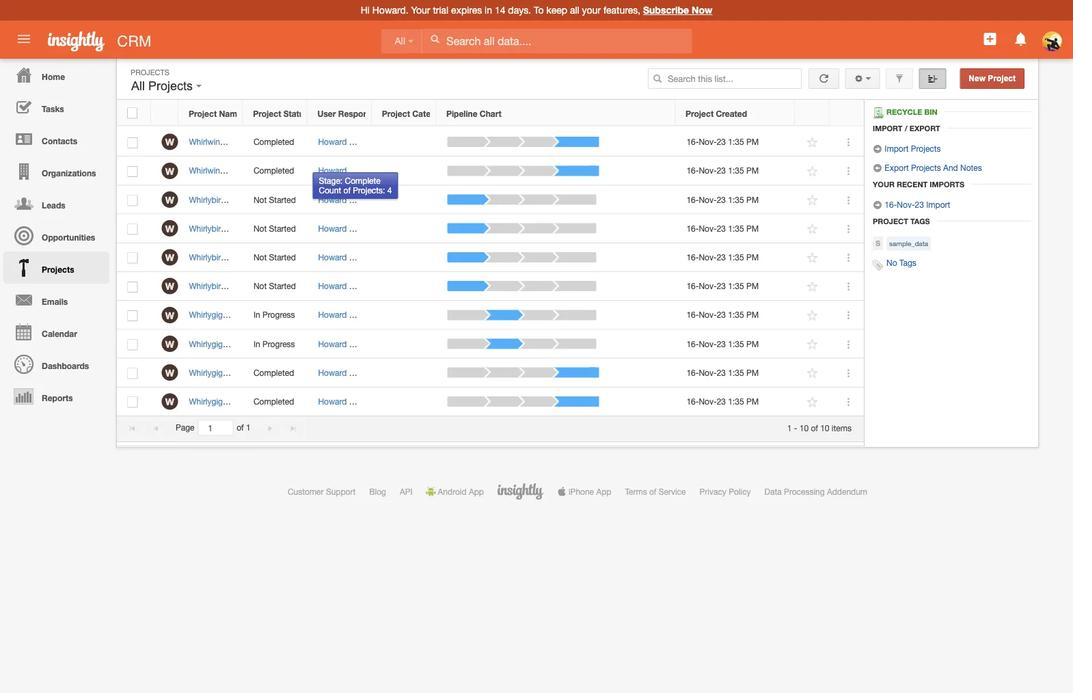 Task type: describe. For each thing, give the bounding box(es) containing it.
whirlygig t920 - warbucks industries - wayne miyazaki link
[[189, 397, 399, 406]]

nov- for allen
[[699, 137, 717, 147]]

nov- for samantha
[[699, 368, 717, 377]]

started for globex
[[269, 195, 296, 204]]

- left globex in the top of the page
[[250, 195, 253, 204]]

w for whirlybird x250 - cyberdyne systems corp. - nicole gomez
[[165, 252, 174, 263]]

- left the mark
[[314, 339, 317, 348]]

bin
[[924, 108, 937, 116]]

category
[[412, 109, 448, 118]]

Search this list... text field
[[648, 68, 802, 89]]

warbucks for x250
[[254, 281, 291, 291]]

3 16-nov-23 1:35 pm cell from the top
[[676, 185, 796, 214]]

in progress cell for oceanic
[[243, 330, 308, 359]]

nov- for smith
[[699, 281, 717, 291]]

name
[[219, 109, 242, 118]]

dashboards link
[[3, 348, 109, 380]]

dashboards
[[42, 361, 89, 370]]

0 horizontal spatial export
[[885, 163, 909, 172]]

of left items
[[811, 423, 818, 432]]

new project link
[[960, 68, 1025, 89]]

mills
[[368, 166, 384, 175]]

nov- for miyazaki
[[699, 397, 717, 406]]

- left nicole
[[353, 252, 356, 262]]

completed for roger
[[254, 166, 294, 175]]

- up the "whirlybird g950 - globex - albert lee"
[[255, 166, 258, 175]]

emails
[[42, 297, 68, 306]]

project for project status
[[253, 109, 281, 118]]

0 horizontal spatial your
[[411, 4, 430, 16]]

- left tina
[[301, 224, 304, 233]]

customer support link
[[288, 487, 356, 496]]

sakda
[[340, 339, 364, 348]]

brown for miyazaki
[[349, 397, 373, 406]]

items
[[832, 423, 852, 432]]

w for whirlybird g950 - sirius corp. - tina martin
[[165, 223, 174, 234]]

- left cynthia
[[322, 137, 325, 147]]

samantha
[[346, 368, 383, 377]]

completed cell for roger
[[243, 157, 308, 185]]

stage: complete count of projects: 4
[[319, 176, 392, 195]]

1 horizontal spatial export
[[910, 124, 940, 133]]

customer
[[288, 487, 324, 496]]

lane
[[353, 310, 371, 320]]

row group containing w
[[117, 128, 864, 416]]

jakubowski
[[253, 310, 296, 320]]

1:35 for allen
[[728, 137, 744, 147]]

progress for jakubowski
[[262, 310, 295, 320]]

10 w row from the top
[[117, 387, 864, 416]]

follow image for nicole
[[806, 251, 819, 264]]

project tags
[[873, 217, 930, 226]]

6 w row from the top
[[117, 272, 864, 301]]

brown for allen
[[349, 137, 373, 147]]

cell for smith
[[372, 272, 437, 301]]

terms of service
[[625, 487, 686, 496]]

w for whirlygig g250 - jakubowski llc - barbara lane
[[165, 309, 174, 321]]

whirlwinder for whirlwinder x520 - oceanic airlines - cynthia allen
[[189, 137, 232, 147]]

recycle bin link
[[873, 107, 944, 118]]

3 1:35 from the top
[[728, 195, 744, 204]]

nov- for sakda
[[699, 339, 717, 348]]

x520 for oceanic
[[234, 137, 253, 147]]

export projects and notes link
[[873, 163, 982, 173]]

x520 for warbucks
[[234, 166, 253, 175]]

home link
[[3, 59, 109, 91]]

of 1
[[237, 423, 251, 432]]

16-nov-23 1:35 pm cell for sakda
[[676, 330, 796, 359]]

2 1 from the left
[[787, 423, 792, 432]]

circle arrow right image
[[873, 200, 882, 210]]

contacts
[[42, 136, 77, 146]]

1 1 from the left
[[246, 423, 251, 432]]

3 howard brown from the top
[[318, 195, 373, 204]]

16-nov-23 1:35 pm for miyazaki
[[686, 397, 759, 406]]

- left items
[[794, 423, 797, 432]]

cell for mills
[[372, 157, 437, 185]]

no
[[886, 258, 897, 268]]

barbara
[[321, 310, 350, 320]]

2 follow image from the top
[[806, 194, 819, 207]]

3 howard brown link from the top
[[318, 195, 373, 204]]

organizations link
[[3, 155, 109, 187]]

2 w row from the top
[[117, 157, 864, 185]]

w link for whirlybird x250 - warbucks industries - carlos smith
[[162, 278, 178, 294]]

1:35 for sakda
[[728, 339, 744, 348]]

project status
[[253, 109, 309, 118]]

project inside "link"
[[988, 74, 1016, 83]]

status
[[283, 109, 309, 118]]

- left wayne
[[328, 397, 331, 406]]

3 16-nov-23 1:35 pm from the top
[[686, 195, 759, 204]]

16-nov-23 1:35 pm cell for nicole
[[676, 243, 796, 272]]

- up whirlygig g250 - jakubowski llc - barbara lane
[[249, 281, 252, 291]]

api link
[[400, 487, 413, 496]]

nov- for nicole
[[699, 252, 717, 262]]

subscribe now link
[[643, 4, 712, 16]]

- left sirius
[[250, 224, 253, 233]]

1 horizontal spatial your
[[873, 180, 895, 189]]

of right terms on the bottom of page
[[649, 487, 656, 496]]

not started cell for sirius
[[243, 214, 308, 243]]

whirlybird g950 - sirius corp. - tina martin
[[189, 224, 348, 233]]

brown for lane
[[349, 310, 373, 320]]

android app link
[[426, 487, 484, 496]]

whirlybird x250 - cyberdyne systems corp. - nicole gomez link
[[189, 252, 417, 262]]

pm for nicole
[[746, 252, 759, 262]]

16-nov-23 1:35 pm for martin
[[686, 224, 759, 233]]

carlos
[[337, 281, 361, 291]]

crm
[[117, 32, 151, 50]]

notifications image
[[1013, 31, 1029, 47]]

2 10 from the left
[[820, 423, 829, 432]]

w link for whirlygig t920 - nakatomi trading corp. - samantha wright
[[162, 364, 178, 381]]

5 w row from the top
[[117, 243, 864, 272]]

whirlwinder x520 - warbucks industries - roger mills
[[189, 166, 384, 175]]

howard for miyazaki
[[318, 397, 347, 406]]

- left cyberdyne
[[249, 252, 252, 262]]

4
[[387, 186, 392, 195]]

w link for whirlygig t920 - warbucks industries - wayne miyazaki
[[162, 393, 178, 410]]

circle arrow left image
[[873, 163, 882, 173]]

8 w row from the top
[[117, 330, 864, 359]]

- left the jakubowski at the top of page
[[247, 310, 250, 320]]

follow image for miyazaki
[[806, 396, 819, 409]]

1:35 for miyazaki
[[728, 397, 744, 406]]

in for oceanic
[[254, 339, 260, 348]]

/
[[905, 124, 907, 133]]

progress for oceanic
[[262, 339, 295, 348]]

roger
[[343, 166, 365, 175]]

cynthia
[[328, 137, 356, 147]]

search image
[[653, 74, 662, 83]]

9 w row from the top
[[117, 359, 864, 387]]

mark
[[320, 339, 338, 348]]

completed cell for -
[[243, 359, 308, 387]]

- down whirlygig g250 - jakubowski llc - barbara lane
[[247, 339, 250, 348]]

howard for samantha
[[318, 368, 347, 377]]

miyazaki
[[361, 397, 393, 406]]

1 - 10 of 10 items
[[787, 423, 852, 432]]

not for cyberdyne
[[254, 252, 267, 262]]

user
[[317, 109, 336, 118]]

contacts link
[[3, 123, 109, 155]]

all projects button
[[128, 76, 205, 96]]

tags
[[910, 217, 930, 226]]

1:35 for lane
[[728, 310, 744, 320]]

whirlybird g950 - globex - albert lee link
[[189, 195, 334, 204]]

whirlygig t920 - nakatomi trading corp. - samantha wright link
[[189, 368, 416, 377]]

android
[[438, 487, 467, 496]]

1 w row from the top
[[117, 128, 864, 157]]

data processing addendum
[[765, 487, 867, 496]]

w link for whirlwinder x520 - oceanic airlines - cynthia allen
[[162, 134, 178, 150]]

howard for martin
[[318, 224, 347, 233]]

brown for martin
[[349, 224, 373, 233]]

whirlygig g250 - jakubowski llc - barbara lane
[[189, 310, 371, 320]]

3 pm from the top
[[746, 195, 759, 204]]

- up stage:
[[338, 166, 341, 175]]

import projects link
[[873, 144, 941, 154]]

in progress for oceanic
[[254, 339, 295, 348]]

home
[[42, 72, 65, 81]]

howard brown link for lane
[[318, 310, 373, 320]]

1 10 from the left
[[799, 423, 809, 432]]

23 for martin
[[717, 224, 726, 233]]

- down the project status
[[255, 137, 258, 147]]

7 w row from the top
[[117, 301, 864, 330]]

sirius
[[256, 224, 276, 233]]

new project
[[969, 74, 1016, 83]]

tasks
[[42, 104, 64, 113]]

cell for sakda
[[372, 330, 437, 359]]

notes
[[960, 163, 982, 172]]

complete
[[345, 176, 381, 185]]

lee
[[314, 195, 327, 204]]

pm for martin
[[746, 224, 759, 233]]

in for jakubowski
[[254, 310, 260, 320]]

industries for roger
[[300, 166, 336, 175]]

of right 1 field at the left bottom of page
[[237, 423, 244, 432]]

systems
[[296, 252, 328, 262]]

3 w row from the top
[[117, 185, 864, 214]]

howard brown link for samantha
[[318, 368, 373, 377]]

g250 for oceanic
[[225, 339, 245, 348]]

started for cyberdyne
[[269, 252, 296, 262]]

organizations
[[42, 168, 96, 178]]

completed for wayne
[[254, 397, 294, 406]]

whirlybird x250 - warbucks industries - carlos smith link
[[189, 281, 391, 291]]

recent
[[897, 180, 928, 189]]

trial
[[433, 4, 449, 16]]

all for all projects
[[131, 79, 145, 93]]

new
[[969, 74, 986, 83]]

16- for mills
[[686, 166, 699, 175]]

emails link
[[3, 284, 109, 316]]

leads
[[42, 200, 65, 210]]

1:35 for nicole
[[728, 252, 744, 262]]

nakatomi
[[251, 368, 286, 377]]

circle arrow right image
[[873, 144, 882, 154]]

16- inside 16-nov-23 import link
[[885, 200, 897, 209]]

23 for samantha
[[717, 368, 726, 377]]

3 brown from the top
[[349, 195, 373, 204]]

- left nakatomi
[[246, 368, 249, 377]]

whirlwinder x520 - oceanic airlines - cynthia allen link
[[189, 137, 383, 147]]

allen
[[358, 137, 376, 147]]

not started cell for globex
[[243, 185, 308, 214]]

whirlwinder x520 - oceanic airlines - cynthia allen
[[189, 137, 376, 147]]

16-nov-23 1:35 pm for samantha
[[686, 368, 759, 377]]

completed for cynthia
[[254, 137, 294, 147]]

import for import / export
[[873, 124, 903, 133]]

16-nov-23 1:35 pm for allen
[[686, 137, 759, 147]]

show list view filters image
[[895, 74, 904, 83]]

in
[[485, 4, 492, 16]]

blog
[[369, 487, 386, 496]]

martin
[[324, 224, 348, 233]]

data
[[765, 487, 782, 496]]

not for sirius
[[254, 224, 267, 233]]

hi howard. your trial expires in 14 days. to keep all your features, subscribe now
[[361, 4, 712, 16]]

responsible
[[338, 109, 386, 118]]

llc
[[298, 310, 313, 320]]

cyberdyne
[[254, 252, 294, 262]]

airlines for completed
[[293, 137, 320, 147]]

- left albert
[[284, 195, 287, 204]]

whirlygig for whirlygig g250 - jakubowski llc - barbara lane
[[189, 310, 223, 320]]

16-nov-23 1:35 pm cell for smith
[[676, 272, 796, 301]]

x250 for warbucks
[[228, 281, 247, 291]]

calendar link
[[3, 316, 109, 348]]



Task type: locate. For each thing, give the bounding box(es) containing it.
9 howard brown from the top
[[318, 368, 373, 377]]

2 g950 from the top
[[228, 224, 248, 233]]

addendum
[[827, 487, 867, 496]]

project for project tags
[[873, 217, 908, 226]]

g950 left sirius
[[228, 224, 248, 233]]

cell up gomez
[[372, 214, 437, 243]]

recycle bin
[[886, 108, 937, 116]]

w link
[[162, 134, 178, 150], [162, 163, 178, 179], [162, 191, 178, 208], [162, 220, 178, 237], [162, 249, 178, 265], [162, 278, 178, 294], [162, 307, 178, 323], [162, 336, 178, 352], [162, 364, 178, 381], [162, 393, 178, 410]]

1 whirlwinder from the top
[[189, 137, 232, 147]]

airlines down status
[[293, 137, 320, 147]]

10 howard brown link from the top
[[318, 397, 373, 406]]

3 whirlybird from the top
[[189, 252, 226, 262]]

0 vertical spatial t920
[[225, 368, 243, 377]]

4 not from the top
[[254, 281, 267, 291]]

-
[[255, 137, 258, 147], [322, 137, 325, 147], [255, 166, 258, 175], [338, 166, 341, 175], [250, 195, 253, 204], [284, 195, 287, 204], [250, 224, 253, 233], [301, 224, 304, 233], [249, 252, 252, 262], [353, 252, 356, 262], [249, 281, 252, 291], [331, 281, 335, 291], [247, 310, 250, 320], [316, 310, 319, 320], [247, 339, 250, 348], [314, 339, 317, 348], [246, 368, 249, 377], [341, 368, 344, 377], [246, 397, 249, 406], [328, 397, 331, 406], [794, 423, 797, 432]]

16-nov-23 1:35 pm cell
[[676, 128, 796, 157], [676, 157, 796, 185], [676, 185, 796, 214], [676, 214, 796, 243], [676, 243, 796, 272], [676, 272, 796, 301], [676, 301, 796, 330], [676, 330, 796, 359], [676, 359, 796, 387], [676, 387, 796, 416]]

cell down wright
[[372, 387, 437, 416]]

16- for samantha
[[686, 368, 699, 377]]

1 vertical spatial warbucks
[[254, 281, 291, 291]]

16-nov-23 import link
[[873, 200, 950, 210]]

0 vertical spatial in
[[254, 310, 260, 320]]

not started cell down the whirlybird g950 - sirius corp. - tina martin link
[[243, 243, 308, 272]]

brown for samantha
[[349, 368, 373, 377]]

- right 'llc'
[[316, 310, 319, 320]]

howard brown down samantha
[[318, 397, 373, 406]]

warbucks for t920
[[251, 397, 288, 406]]

10 brown from the top
[[349, 397, 373, 406]]

brown up complete
[[349, 166, 373, 175]]

t920
[[225, 368, 243, 377], [225, 397, 243, 406]]

10 howard brown from the top
[[318, 397, 373, 406]]

x520
[[234, 137, 253, 147], [234, 166, 253, 175]]

follow image for sakda
[[806, 338, 819, 351]]

cell for miyazaki
[[372, 387, 437, 416]]

in
[[254, 310, 260, 320], [254, 339, 260, 348]]

brown for nicole
[[349, 252, 373, 262]]

1:35
[[728, 137, 744, 147], [728, 166, 744, 175], [728, 195, 744, 204], [728, 224, 744, 233], [728, 252, 744, 262], [728, 281, 744, 291], [728, 310, 744, 320], [728, 339, 744, 348], [728, 368, 744, 377], [728, 397, 744, 406]]

all for all
[[395, 36, 405, 46]]

howard brown up barbara
[[318, 281, 373, 291]]

pm for allen
[[746, 137, 759, 147]]

page
[[176, 423, 194, 432]]

your recent imports
[[873, 180, 964, 189]]

x520 down the 'name'
[[234, 137, 253, 147]]

4 completed cell from the top
[[243, 387, 308, 416]]

4 howard from the top
[[318, 224, 347, 233]]

6 16-nov-23 1:35 pm cell from the top
[[676, 272, 796, 301]]

16- for allen
[[686, 137, 699, 147]]

8 pm from the top
[[746, 339, 759, 348]]

16-nov-23 1:35 pm
[[686, 137, 759, 147], [686, 166, 759, 175], [686, 195, 759, 204], [686, 224, 759, 233], [686, 252, 759, 262], [686, 281, 759, 291], [686, 310, 759, 320], [686, 339, 759, 348], [686, 368, 759, 377], [686, 397, 759, 406]]

5 follow image from the top
[[806, 280, 819, 293]]

howard brown up wayne
[[318, 368, 373, 377]]

corp. right sirius
[[278, 224, 299, 233]]

s
[[875, 239, 880, 248]]

import left /
[[873, 124, 903, 133]]

howard brown link up stage:
[[318, 166, 373, 175]]

warbucks
[[261, 166, 297, 175], [254, 281, 291, 291], [251, 397, 288, 406]]

export projects and notes
[[882, 163, 982, 172]]

16-nov-23 1:35 pm for nicole
[[686, 252, 759, 262]]

9 follow image from the top
[[806, 396, 819, 409]]

0 horizontal spatial app
[[469, 487, 484, 496]]

2 in progress from the top
[[254, 339, 295, 348]]

8 cell from the top
[[372, 330, 437, 359]]

created
[[716, 109, 747, 118]]

import / export
[[873, 124, 940, 133]]

g250 for jakubowski
[[225, 310, 245, 320]]

opportunities link
[[3, 219, 109, 252]]

sample_data link
[[886, 236, 931, 251]]

6 pm from the top
[[746, 281, 759, 291]]

projects for all projects
[[148, 79, 193, 93]]

industries
[[300, 166, 336, 175], [293, 281, 329, 291], [290, 397, 326, 406]]

t920 up of 1
[[225, 397, 243, 406]]

import projects
[[882, 144, 941, 153]]

not started up cyberdyne
[[254, 224, 296, 233]]

progress
[[262, 310, 295, 320], [262, 339, 295, 348]]

1 t920 from the top
[[225, 368, 243, 377]]

0 vertical spatial g950
[[228, 195, 248, 204]]

hi
[[361, 4, 370, 16]]

oceanic
[[261, 137, 291, 147], [253, 339, 283, 348]]

3 whirlygig from the top
[[189, 368, 223, 377]]

in progress for jakubowski
[[254, 310, 295, 320]]

14
[[495, 4, 505, 16]]

1 vertical spatial in
[[254, 339, 260, 348]]

import for import projects
[[885, 144, 909, 153]]

t920 for warbucks
[[225, 397, 243, 406]]

oceanic up nakatomi
[[253, 339, 283, 348]]

6 brown from the top
[[349, 281, 373, 291]]

cell down gomez
[[372, 272, 437, 301]]

0 vertical spatial import
[[873, 124, 903, 133]]

23 for nicole
[[717, 252, 726, 262]]

2 whirlygig from the top
[[189, 339, 223, 348]]

2 completed from the top
[[254, 166, 294, 175]]

all
[[570, 4, 579, 16]]

2 vertical spatial corp.
[[318, 368, 338, 377]]

trading
[[289, 368, 316, 377]]

7 16-nov-23 1:35 pm cell from the top
[[676, 301, 796, 330]]

corp. for systems
[[330, 252, 351, 262]]

1 brown from the top
[[349, 137, 373, 147]]

project name
[[189, 109, 242, 118]]

not started cell
[[243, 185, 308, 214], [243, 214, 308, 243], [243, 243, 308, 272], [243, 272, 308, 301]]

2 not from the top
[[254, 224, 267, 233]]

whirlygig g250 - oceanic airlines - mark sakda
[[189, 339, 364, 348]]

howard brown link for smith
[[318, 281, 373, 291]]

terms of service link
[[625, 487, 686, 496]]

howard
[[318, 137, 347, 147], [318, 166, 347, 175], [318, 195, 347, 204], [318, 224, 347, 233], [318, 252, 347, 262], [318, 281, 347, 291], [318, 310, 347, 320], [318, 339, 347, 348], [318, 368, 347, 377], [318, 397, 347, 406]]

in progress down the jakubowski at the top of page
[[254, 339, 295, 348]]

0 horizontal spatial 1
[[246, 423, 251, 432]]

corp. right systems
[[330, 252, 351, 262]]

0 vertical spatial industries
[[300, 166, 336, 175]]

app for iphone app
[[596, 487, 611, 496]]

projects inside button
[[148, 79, 193, 93]]

8 w from the top
[[165, 338, 174, 350]]

howard down barbara
[[318, 339, 347, 348]]

0 horizontal spatial all
[[131, 79, 145, 93]]

pm for miyazaki
[[746, 397, 759, 406]]

0 vertical spatial x250
[[228, 252, 247, 262]]

not started cell up the whirlybird g950 - sirius corp. - tina martin link
[[243, 185, 308, 214]]

4 w row from the top
[[117, 214, 864, 243]]

not down sirius
[[254, 252, 267, 262]]

8 howard brown from the top
[[318, 339, 373, 348]]

whirlwinder down project name
[[189, 137, 232, 147]]

completed cell
[[243, 128, 308, 157], [243, 157, 308, 185], [243, 359, 308, 387], [243, 387, 308, 416]]

0 vertical spatial whirlwinder
[[189, 137, 232, 147]]

keep
[[546, 4, 567, 16]]

follow image for smith
[[806, 280, 819, 293]]

4 pm from the top
[[746, 224, 759, 233]]

oceanic down the project status
[[261, 137, 291, 147]]

no tags link
[[886, 258, 916, 268]]

1 right 1 field at the left bottom of page
[[246, 423, 251, 432]]

2 whirlwinder from the top
[[189, 166, 232, 175]]

industries down whirlygig t920 - nakatomi trading corp. - samantha wright link on the bottom left of page
[[290, 397, 326, 406]]

Search all data.... text field
[[423, 29, 692, 53]]

howard brown for mills
[[318, 166, 373, 175]]

in progress cell
[[243, 301, 308, 330], [243, 330, 308, 359]]

not
[[254, 195, 267, 204], [254, 224, 267, 233], [254, 252, 267, 262], [254, 281, 267, 291]]

howard for allen
[[318, 137, 347, 147]]

brown down the sakda
[[349, 368, 373, 377]]

started
[[269, 195, 296, 204], [269, 224, 296, 233], [269, 252, 296, 262], [269, 281, 296, 291]]

project created
[[686, 109, 747, 118]]

completed cell down the project status
[[243, 128, 308, 157]]

howard brown link down stage:
[[318, 195, 373, 204]]

3 howard from the top
[[318, 195, 347, 204]]

x250 left cyberdyne
[[228, 252, 247, 262]]

brown right martin
[[349, 224, 373, 233]]

of right count
[[343, 186, 351, 195]]

5 howard from the top
[[318, 252, 347, 262]]

industries up stage:
[[300, 166, 336, 175]]

pm
[[746, 137, 759, 147], [746, 166, 759, 175], [746, 195, 759, 204], [746, 224, 759, 233], [746, 252, 759, 262], [746, 281, 759, 291], [746, 310, 759, 320], [746, 339, 759, 348], [746, 368, 759, 377], [746, 397, 759, 406]]

howard brown for miyazaki
[[318, 397, 373, 406]]

howard brown link up carlos at the top left of page
[[318, 252, 373, 262]]

g250 left the jakubowski at the top of page
[[225, 310, 245, 320]]

completed cell down nakatomi
[[243, 387, 308, 416]]

globex
[[256, 195, 282, 204]]

white image
[[430, 34, 440, 44]]

not for globex
[[254, 195, 267, 204]]

corp. right trading
[[318, 368, 338, 377]]

all down 'crm'
[[131, 79, 145, 93]]

1 vertical spatial corp.
[[330, 252, 351, 262]]

3 not started from the top
[[254, 252, 296, 262]]

16- for miyazaki
[[686, 397, 699, 406]]

1:35 for martin
[[728, 224, 744, 233]]

navigation containing home
[[0, 59, 109, 412]]

completed cell down whirlygig g250 - oceanic airlines - mark sakda
[[243, 359, 308, 387]]

not started for cyberdyne
[[254, 252, 296, 262]]

16- for martin
[[686, 224, 699, 233]]

2 not started cell from the top
[[243, 214, 308, 243]]

project right new
[[988, 74, 1016, 83]]

processing
[[784, 487, 825, 496]]

completed cell for cynthia
[[243, 128, 308, 157]]

5 pm from the top
[[746, 252, 759, 262]]

0 vertical spatial g250
[[225, 310, 245, 320]]

1 vertical spatial export
[[885, 163, 909, 172]]

wayne
[[334, 397, 358, 406]]

howard down martin
[[318, 252, 347, 262]]

23 for miyazaki
[[717, 397, 726, 406]]

service
[[659, 487, 686, 496]]

2 1:35 from the top
[[728, 166, 744, 175]]

w row
[[117, 128, 864, 157], [117, 157, 864, 185], [117, 185, 864, 214], [117, 214, 864, 243], [117, 243, 864, 272], [117, 272, 864, 301], [117, 301, 864, 330], [117, 330, 864, 359], [117, 359, 864, 387], [117, 387, 864, 416]]

howard for nicole
[[318, 252, 347, 262]]

1 vertical spatial oceanic
[[253, 339, 283, 348]]

industries for wayne
[[290, 397, 326, 406]]

2 w link from the top
[[162, 163, 178, 179]]

w for whirlwinder x520 - oceanic airlines - cynthia allen
[[165, 136, 174, 148]]

16- for smith
[[686, 281, 699, 291]]

2 vertical spatial industries
[[290, 397, 326, 406]]

howard brown link down samantha
[[318, 397, 373, 406]]

4 started from the top
[[269, 281, 296, 291]]

23 for smith
[[717, 281, 726, 291]]

howard.
[[372, 4, 408, 16]]

6 w from the top
[[165, 281, 174, 292]]

app for android app
[[469, 487, 484, 496]]

10 pm from the top
[[746, 397, 759, 406]]

privacy policy
[[700, 487, 751, 496]]

all down howard.
[[395, 36, 405, 46]]

howard down the mark
[[318, 368, 347, 377]]

howard for sakda
[[318, 339, 347, 348]]

7 cell from the top
[[372, 301, 437, 330]]

not down cyberdyne
[[254, 281, 267, 291]]

9 brown from the top
[[349, 368, 373, 377]]

1 vertical spatial g950
[[228, 224, 248, 233]]

x520 up the "whirlybird g950 - globex - albert lee"
[[234, 166, 253, 175]]

23 for sakda
[[717, 339, 726, 348]]

all projects
[[131, 79, 196, 93]]

not for warbucks
[[254, 281, 267, 291]]

howard down whirlygig t920 - nakatomi trading corp. - samantha wright link on the bottom left of page
[[318, 397, 347, 406]]

your left trial
[[411, 4, 430, 16]]

16-nov-23 1:35 pm for smith
[[686, 281, 759, 291]]

started up cyberdyne
[[269, 224, 296, 233]]

6 cell from the top
[[372, 272, 437, 301]]

- up of 1
[[246, 397, 249, 406]]

4 w link from the top
[[162, 220, 178, 237]]

3 not started cell from the top
[[243, 243, 308, 272]]

7 1:35 from the top
[[728, 310, 744, 320]]

of
[[343, 186, 351, 195], [237, 423, 244, 432], [811, 423, 818, 432], [649, 487, 656, 496]]

4 1:35 from the top
[[728, 224, 744, 233]]

projects up export projects and notes link
[[911, 144, 941, 153]]

reports
[[42, 393, 73, 403]]

1 vertical spatial your
[[873, 180, 895, 189]]

0 horizontal spatial 10
[[799, 423, 809, 432]]

your
[[582, 4, 601, 16]]

project left the category
[[382, 109, 410, 118]]

4 not started cell from the top
[[243, 272, 308, 301]]

sample_data
[[889, 240, 928, 247]]

completed down whirlygig g250 - oceanic airlines - mark sakda
[[254, 368, 294, 377]]

show sidebar image
[[928, 74, 937, 83]]

0 vertical spatial all
[[395, 36, 405, 46]]

0 vertical spatial in progress
[[254, 310, 295, 320]]

nov- for lane
[[699, 310, 717, 320]]

2 x250 from the top
[[228, 281, 247, 291]]

2 vertical spatial warbucks
[[251, 397, 288, 406]]

follow image
[[806, 165, 819, 178]]

row
[[117, 100, 863, 126]]

16-nov-23 1:35 pm cell for miyazaki
[[676, 387, 796, 416]]

follow image
[[806, 136, 819, 149], [806, 194, 819, 207], [806, 223, 819, 236], [806, 251, 819, 264], [806, 280, 819, 293], [806, 309, 819, 322], [806, 338, 819, 351], [806, 367, 819, 380], [806, 396, 819, 409]]

4 follow image from the top
[[806, 251, 819, 264]]

brown down samantha
[[349, 397, 373, 406]]

now
[[692, 4, 712, 16]]

23 for mills
[[717, 166, 726, 175]]

navigation
[[0, 59, 109, 412]]

0 vertical spatial export
[[910, 124, 940, 133]]

all inside all projects button
[[131, 79, 145, 93]]

nicole
[[359, 252, 382, 262]]

not started cell for cyberdyne
[[243, 243, 308, 272]]

1 not from the top
[[254, 195, 267, 204]]

project left created at the top right
[[686, 109, 714, 118]]

1:35 for samantha
[[728, 368, 744, 377]]

row group
[[117, 128, 864, 416]]

8 follow image from the top
[[806, 367, 819, 380]]

1 vertical spatial all
[[131, 79, 145, 93]]

in progress cell for jakubowski
[[243, 301, 308, 330]]

howard brown link up barbara
[[318, 281, 373, 291]]

1 cell from the top
[[372, 128, 437, 157]]

1 vertical spatial airlines
[[285, 339, 312, 348]]

not down whirlybird g950 - globex - albert lee link
[[254, 224, 267, 233]]

howard brown for allen
[[318, 137, 373, 147]]

1
[[246, 423, 251, 432], [787, 423, 792, 432]]

projects up your recent imports
[[911, 163, 941, 172]]

16-nov-23 1:35 pm cell for samantha
[[676, 359, 796, 387]]

recycle
[[886, 108, 922, 116]]

app right android
[[469, 487, 484, 496]]

4 not started from the top
[[254, 281, 296, 291]]

1 vertical spatial whirlwinder
[[189, 166, 232, 175]]

16-nov-23 1:35 pm cell for allen
[[676, 128, 796, 157]]

started for warbucks
[[269, 281, 296, 291]]

not started down the whirlybird g950 - sirius corp. - tina martin link
[[254, 252, 296, 262]]

None checkbox
[[127, 108, 137, 119], [127, 166, 138, 177], [127, 195, 138, 206], [127, 281, 138, 292], [127, 108, 137, 119], [127, 166, 138, 177], [127, 195, 138, 206], [127, 281, 138, 292]]

howard brown down barbara
[[318, 339, 373, 348]]

0 vertical spatial your
[[411, 4, 430, 16]]

0 vertical spatial oceanic
[[261, 137, 291, 147]]

policy
[[729, 487, 751, 496]]

3 completed cell from the top
[[243, 359, 308, 387]]

1 vertical spatial import
[[885, 144, 909, 153]]

t920 for nakatomi
[[225, 368, 243, 377]]

w for whirlybird x250 - warbucks industries - carlos smith
[[165, 281, 174, 292]]

howard brown for martin
[[318, 224, 373, 233]]

w for whirlygig t920 - warbucks industries - wayne miyazaki
[[165, 396, 174, 407]]

refresh list image
[[817, 74, 830, 83]]

0 vertical spatial x520
[[234, 137, 253, 147]]

started for sirius
[[269, 224, 296, 233]]

cell for nicole
[[372, 243, 437, 272]]

howard brown link for nicole
[[318, 252, 373, 262]]

row containing project name
[[117, 100, 863, 126]]

howard brown link for martin
[[318, 224, 373, 233]]

in progress
[[254, 310, 295, 320], [254, 339, 295, 348]]

1 progress from the top
[[262, 310, 295, 320]]

industries for carlos
[[293, 281, 329, 291]]

of inside stage: complete count of projects: 4
[[343, 186, 351, 195]]

howard brown link for mills
[[318, 166, 373, 175]]

whirlybird x250 - warbucks industries - carlos smith
[[189, 281, 384, 291]]

cell down user responsible project category pipeline chart
[[372, 128, 437, 157]]

1 horizontal spatial all
[[395, 36, 405, 46]]

23 for allen
[[717, 137, 726, 147]]

6 follow image from the top
[[806, 309, 819, 322]]

9 w link from the top
[[162, 364, 178, 381]]

1 horizontal spatial 10
[[820, 423, 829, 432]]

no tags
[[886, 258, 916, 268]]

progress left 'llc'
[[262, 310, 295, 320]]

pm for samantha
[[746, 368, 759, 377]]

1 completed cell from the top
[[243, 128, 308, 157]]

whirlygig for whirlygig t920 - nakatomi trading corp. - samantha wright
[[189, 368, 223, 377]]

2 howard from the top
[[318, 166, 347, 175]]

howard brown up stage:
[[318, 166, 373, 175]]

howard down user
[[318, 137, 347, 147]]

1 vertical spatial g250
[[225, 339, 245, 348]]

4 howard brown from the top
[[318, 224, 373, 233]]

1 1:35 from the top
[[728, 137, 744, 147]]

brown down complete
[[349, 195, 373, 204]]

5 16-nov-23 1:35 pm from the top
[[686, 252, 759, 262]]

howard brown up roger on the left
[[318, 137, 373, 147]]

1 vertical spatial t920
[[225, 397, 243, 406]]

- left samantha
[[341, 368, 344, 377]]

whirlybird g950 - globex - albert lee
[[189, 195, 327, 204]]

howard brown link up nicole
[[318, 224, 373, 233]]

started up whirlybird x250 - warbucks industries - carlos smith
[[269, 252, 296, 262]]

howard brown up nicole
[[318, 224, 373, 233]]

not started for sirius
[[254, 224, 296, 233]]

16-nov-23 1:35 pm cell for lane
[[676, 301, 796, 330]]

3 started from the top
[[269, 252, 296, 262]]

whirlygig
[[189, 310, 223, 320], [189, 339, 223, 348], [189, 368, 223, 377], [189, 397, 223, 406]]

nov- for mills
[[699, 166, 717, 175]]

3 cell from the top
[[372, 185, 437, 214]]

cog image
[[854, 74, 863, 83]]

project left the 'name'
[[189, 109, 217, 118]]

brown down lane
[[349, 339, 373, 348]]

23 for lane
[[717, 310, 726, 320]]

projects for import projects
[[911, 144, 941, 153]]

1 16-nov-23 1:35 pm cell from the top
[[676, 128, 796, 157]]

4 whirlybird from the top
[[189, 281, 226, 291]]

0 vertical spatial corp.
[[278, 224, 299, 233]]

projects inside 'navigation'
[[42, 264, 74, 274]]

1 horizontal spatial 1
[[787, 423, 792, 432]]

howard up stage:
[[318, 166, 347, 175]]

howard brown link for miyazaki
[[318, 397, 373, 406]]

0 vertical spatial progress
[[262, 310, 295, 320]]

2 w from the top
[[165, 165, 174, 177]]

cell up wright
[[372, 330, 437, 359]]

1 vertical spatial industries
[[293, 281, 329, 291]]

10 1:35 from the top
[[728, 397, 744, 406]]

cell up smith
[[372, 243, 437, 272]]

4 16-nov-23 1:35 pm cell from the top
[[676, 214, 796, 243]]

2 in progress cell from the top
[[243, 330, 308, 359]]

w link for whirlwinder x520 - warbucks industries - roger mills
[[162, 163, 178, 179]]

1 g250 from the top
[[225, 310, 245, 320]]

- left carlos at the top left of page
[[331, 281, 335, 291]]

2 brown from the top
[[349, 166, 373, 175]]

imports
[[930, 180, 964, 189]]

pm for lane
[[746, 310, 759, 320]]

1 pm from the top
[[746, 137, 759, 147]]

1 follow image from the top
[[806, 136, 819, 149]]

customer support
[[288, 487, 356, 496]]

None checkbox
[[127, 137, 138, 148], [127, 224, 138, 235], [127, 253, 138, 264], [127, 310, 138, 321], [127, 339, 138, 350], [127, 368, 138, 379], [127, 397, 138, 408], [127, 137, 138, 148], [127, 224, 138, 235], [127, 253, 138, 264], [127, 310, 138, 321], [127, 339, 138, 350], [127, 368, 138, 379], [127, 397, 138, 408]]

7 howard brown link from the top
[[318, 310, 373, 320]]

5 brown from the top
[[349, 252, 373, 262]]

warbucks down cyberdyne
[[254, 281, 291, 291]]

0 vertical spatial warbucks
[[261, 166, 297, 175]]

projects up all projects
[[131, 68, 169, 77]]

1 vertical spatial x250
[[228, 281, 247, 291]]

0 vertical spatial airlines
[[293, 137, 320, 147]]

2 g250 from the top
[[225, 339, 245, 348]]

3 follow image from the top
[[806, 223, 819, 236]]

projects link
[[3, 252, 109, 284]]

5 w link from the top
[[162, 249, 178, 265]]

1 left items
[[787, 423, 792, 432]]

not started cell up the jakubowski at the top of page
[[243, 272, 308, 301]]

7 pm from the top
[[746, 310, 759, 320]]

2 pm from the top
[[746, 166, 759, 175]]

howard brown for sakda
[[318, 339, 373, 348]]

expires
[[451, 4, 482, 16]]

1 field
[[198, 421, 233, 435]]

9 howard brown link from the top
[[318, 368, 373, 377]]

g950 for sirius
[[228, 224, 248, 233]]

1 vertical spatial in progress
[[254, 339, 295, 348]]

started down whirlwinder x520 - warbucks industries - roger mills at the top of the page
[[269, 195, 296, 204]]

export
[[910, 124, 940, 133], [885, 163, 909, 172]]

howard brown link down carlos at the top left of page
[[318, 310, 373, 320]]

6 howard brown link from the top
[[318, 281, 373, 291]]

w link for whirlygig g250 - oceanic airlines - mark sakda
[[162, 336, 178, 352]]

2 vertical spatial import
[[926, 200, 950, 209]]

nov-
[[699, 137, 717, 147], [699, 166, 717, 175], [699, 195, 717, 204], [897, 200, 915, 209], [699, 224, 717, 233], [699, 252, 717, 262], [699, 281, 717, 291], [699, 310, 717, 320], [699, 339, 717, 348], [699, 368, 717, 377], [699, 397, 717, 406]]

howard brown
[[318, 137, 373, 147], [318, 166, 373, 175], [318, 195, 373, 204], [318, 224, 373, 233], [318, 252, 373, 262], [318, 281, 373, 291], [318, 310, 373, 320], [318, 339, 373, 348], [318, 368, 373, 377], [318, 397, 373, 406]]

16-nov-23 1:35 pm cell for mills
[[676, 157, 796, 185]]

days.
[[508, 4, 531, 16]]

9 w from the top
[[165, 367, 174, 378]]

1 horizontal spatial app
[[596, 487, 611, 496]]

projects up project name
[[148, 79, 193, 93]]

project
[[988, 74, 1016, 83], [189, 109, 217, 118], [253, 109, 281, 118], [382, 109, 410, 118], [686, 109, 714, 118], [873, 217, 908, 226]]

1 started from the top
[[269, 195, 296, 204]]

in up nakatomi
[[254, 339, 260, 348]]

howard brown for lane
[[318, 310, 373, 320]]

10 16-nov-23 1:35 pm from the top
[[686, 397, 759, 406]]

2 cell from the top
[[372, 157, 437, 185]]

4 w from the top
[[165, 223, 174, 234]]

cell
[[372, 128, 437, 157], [372, 157, 437, 185], [372, 185, 437, 214], [372, 214, 437, 243], [372, 243, 437, 272], [372, 272, 437, 301], [372, 301, 437, 330], [372, 330, 437, 359], [372, 359, 437, 387], [372, 387, 437, 416]]

import right circle arrow right icon on the top of page
[[885, 144, 909, 153]]

whirlygig for whirlygig t920 - warbucks industries - wayne miyazaki
[[189, 397, 223, 406]]

brown for sakda
[[349, 339, 373, 348]]

all inside all 'link'
[[395, 36, 405, 46]]

1 not started cell from the top
[[243, 185, 308, 214]]

1 vertical spatial x520
[[234, 166, 253, 175]]

import down imports
[[926, 200, 950, 209]]

1 vertical spatial progress
[[262, 339, 295, 348]]



Task type: vqa. For each thing, say whether or not it's contained in the screenshot.


